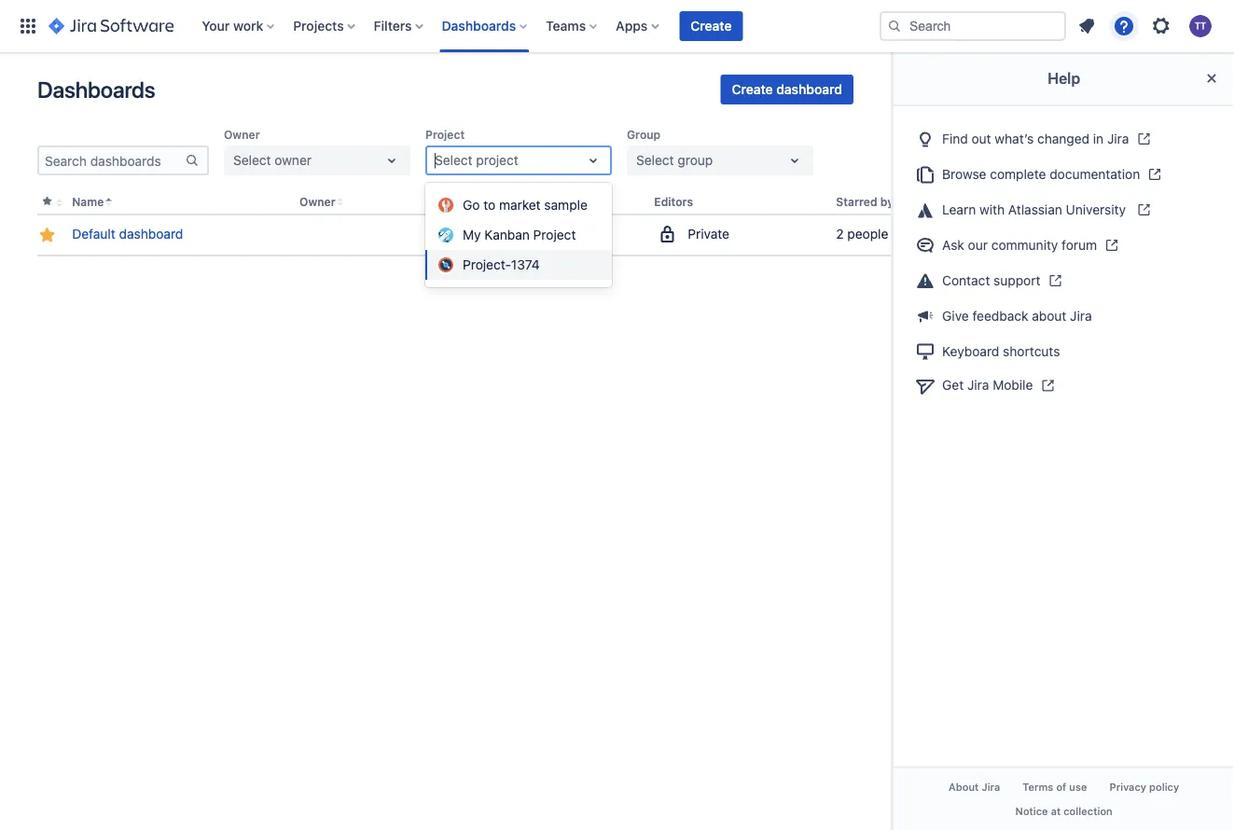 Task type: locate. For each thing, give the bounding box(es) containing it.
project up project text box
[[425, 128, 465, 141]]

create
[[691, 18, 732, 34], [732, 82, 773, 97]]

open image
[[381, 149, 403, 172], [582, 149, 605, 172]]

find out what's changed in jira link
[[909, 121, 1219, 157]]

owner inside dashboards details element
[[300, 195, 336, 209]]

with
[[980, 202, 1005, 217]]

owner down the owner
[[300, 195, 336, 209]]

1 select from the left
[[233, 153, 271, 168]]

contact
[[942, 272, 990, 288]]

jira software image
[[49, 15, 174, 37], [49, 15, 174, 37]]

create inside create dashboard button
[[732, 82, 773, 97]]

ask
[[942, 237, 965, 252]]

0 vertical spatial dashboards
[[442, 18, 516, 34]]

select for select project
[[435, 153, 473, 168]]

private
[[688, 226, 730, 242]]

2 horizontal spatial select
[[636, 153, 674, 168]]

public
[[506, 226, 543, 242]]

jira inside button
[[982, 782, 1000, 794]]

group
[[627, 128, 661, 141]]

browse complete documentation
[[942, 166, 1140, 182]]

dashboards right the filters popup button
[[442, 18, 516, 34]]

1 horizontal spatial project
[[533, 227, 576, 243]]

2 select from the left
[[435, 153, 473, 168]]

3 select from the left
[[636, 153, 674, 168]]

default dashboard link
[[72, 225, 183, 244]]

1 horizontal spatial select
[[435, 153, 473, 168]]

jira
[[1107, 131, 1129, 146], [1070, 308, 1092, 324], [967, 378, 989, 393], [982, 782, 1000, 794]]

group
[[678, 153, 713, 168]]

project-1374
[[463, 257, 540, 272]]

0 horizontal spatial select
[[233, 153, 271, 168]]

Search field
[[880, 11, 1066, 41]]

dashboards details element
[[32, 190, 952, 257]]

terms of use
[[1023, 782, 1087, 794]]

0 vertical spatial create
[[691, 18, 732, 34]]

browse
[[942, 166, 987, 182]]

open image left group text field
[[582, 149, 605, 172]]

complete
[[990, 166, 1046, 182]]

project
[[476, 153, 519, 168]]

learn with atlassian university
[[942, 202, 1130, 217]]

about jira button
[[938, 776, 1012, 799]]

select
[[233, 153, 271, 168], [435, 153, 473, 168], [636, 153, 674, 168]]

2 open image from the left
[[582, 149, 605, 172]]

by
[[880, 195, 894, 209]]

starred by button
[[836, 195, 894, 209]]

get jira mobile
[[942, 378, 1033, 393]]

what's
[[995, 131, 1034, 146]]

notice at collection
[[1015, 805, 1113, 817]]

open image left project text box
[[381, 149, 403, 172]]

use
[[1069, 782, 1087, 794]]

2 people
[[836, 226, 889, 242]]

dashboards up 'search dashboards' text box
[[37, 77, 155, 103]]

2
[[836, 226, 844, 242]]

to
[[483, 197, 496, 213]]

select left the owner
[[233, 153, 271, 168]]

privacy policy link
[[1098, 776, 1191, 799]]

0 horizontal spatial owner
[[224, 128, 260, 141]]

help image
[[1113, 15, 1135, 37]]

Owner text field
[[233, 151, 237, 170]]

dashboard for default dashboard
[[119, 226, 183, 242]]

name
[[72, 195, 104, 209]]

my kanban project
[[463, 227, 576, 243]]

0 vertical spatial dashboard
[[777, 82, 842, 97]]

dashboard
[[777, 82, 842, 97], [119, 226, 183, 242]]

collection
[[1064, 805, 1113, 817]]

1 horizontal spatial owner
[[300, 195, 336, 209]]

our
[[968, 237, 988, 252]]

0 horizontal spatial open image
[[381, 149, 403, 172]]

1 horizontal spatial dashboards
[[442, 18, 516, 34]]

dashboard inside default dashboard link
[[119, 226, 183, 242]]

forum
[[1062, 237, 1097, 252]]

open image
[[784, 149, 806, 172]]

about
[[949, 782, 979, 794]]

ask our community forum link
[[909, 228, 1219, 263]]

go
[[463, 197, 480, 213]]

dashboard inside create dashboard button
[[777, 82, 842, 97]]

kanban
[[485, 227, 530, 243]]

settings image
[[1150, 15, 1173, 37]]

ask our community forum
[[942, 237, 1097, 252]]

get
[[942, 378, 964, 393]]

banner containing your work
[[0, 0, 1234, 52]]

feedback
[[973, 308, 1028, 324]]

dashboards
[[442, 18, 516, 34], [37, 77, 155, 103]]

1 horizontal spatial dashboard
[[777, 82, 842, 97]]

open image for select owner
[[381, 149, 403, 172]]

university
[[1066, 202, 1126, 217]]

apps
[[616, 18, 648, 34]]

0 horizontal spatial project
[[425, 128, 465, 141]]

editors
[[654, 195, 693, 209]]

create inside create button
[[691, 18, 732, 34]]

select left project
[[435, 153, 473, 168]]

privacy policy
[[1110, 782, 1179, 794]]

privacy
[[1110, 782, 1146, 794]]

dashboard up open icon
[[777, 82, 842, 97]]

market
[[499, 197, 541, 213]]

1 vertical spatial dashboard
[[119, 226, 183, 242]]

0 vertical spatial owner
[[224, 128, 260, 141]]

browse complete documentation link
[[909, 157, 1219, 192]]

project
[[425, 128, 465, 141], [533, 227, 576, 243]]

0 horizontal spatial dashboards
[[37, 77, 155, 103]]

starred by
[[836, 195, 894, 209]]

documentation
[[1050, 166, 1140, 182]]

give
[[942, 308, 969, 324]]

1 open image from the left
[[381, 149, 403, 172]]

0 horizontal spatial dashboard
[[119, 226, 183, 242]]

owner up owner text box
[[224, 128, 260, 141]]

select down group
[[636, 153, 674, 168]]

dashboards inside popup button
[[442, 18, 516, 34]]

Search dashboards text field
[[39, 147, 185, 174]]

select for select group
[[636, 153, 674, 168]]

project down sample
[[533, 227, 576, 243]]

1 vertical spatial owner
[[300, 195, 336, 209]]

terms
[[1023, 782, 1054, 794]]

filters
[[374, 18, 412, 34]]

find out what's changed in jira
[[942, 131, 1129, 146]]

out
[[972, 131, 991, 146]]

1 horizontal spatial open image
[[582, 149, 605, 172]]

banner
[[0, 0, 1234, 52]]

create down create button in the top of the page
[[732, 82, 773, 97]]

projects button
[[288, 11, 363, 41]]

1 vertical spatial create
[[732, 82, 773, 97]]

learn
[[942, 202, 976, 217]]

create right apps popup button
[[691, 18, 732, 34]]

dashboard right default
[[119, 226, 183, 242]]



Task type: describe. For each thing, give the bounding box(es) containing it.
keyboard shortcuts
[[942, 343, 1060, 359]]

sample
[[544, 197, 588, 213]]

about jira
[[949, 782, 1000, 794]]

primary element
[[11, 0, 880, 52]]

your
[[202, 18, 230, 34]]

create for create dashboard
[[732, 82, 773, 97]]

default
[[72, 226, 115, 242]]

0 vertical spatial project
[[425, 128, 465, 141]]

find
[[942, 131, 968, 146]]

keyboard
[[942, 343, 999, 359]]

search image
[[887, 19, 902, 34]]

about
[[1032, 308, 1067, 324]]

create button
[[680, 11, 743, 41]]

create dashboard
[[732, 82, 842, 97]]

Group text field
[[636, 151, 640, 170]]

1 vertical spatial dashboards
[[37, 77, 155, 103]]

at
[[1051, 805, 1061, 817]]

support
[[994, 272, 1041, 288]]

jira inside 'link'
[[1070, 308, 1092, 324]]

teams
[[546, 18, 586, 34]]

1 vertical spatial project
[[533, 227, 576, 243]]

select owner
[[233, 153, 312, 168]]

contact support
[[942, 272, 1041, 288]]

1374
[[511, 257, 540, 272]]

select group
[[636, 153, 713, 168]]

project-
[[463, 257, 511, 272]]

starred
[[836, 195, 878, 209]]

viewers
[[472, 195, 516, 209]]

shortcuts
[[1003, 343, 1060, 359]]

appswitcher icon image
[[17, 15, 39, 37]]

atlassian
[[1008, 202, 1062, 217]]

your work
[[202, 18, 263, 34]]

your work button
[[196, 11, 282, 41]]

my
[[463, 227, 481, 243]]

help
[[1048, 70, 1080, 87]]

go to market sample
[[463, 197, 588, 213]]

get jira mobile link
[[909, 368, 1219, 403]]

projects
[[293, 18, 344, 34]]

star default dashboard image
[[36, 224, 58, 246]]

mobile
[[993, 378, 1033, 393]]

dashboard for create dashboard
[[777, 82, 842, 97]]

notice
[[1015, 805, 1048, 817]]

name button
[[72, 195, 104, 209]]

select for select owner
[[233, 153, 271, 168]]

open image for select project
[[582, 149, 605, 172]]

owner
[[275, 153, 312, 168]]

policy
[[1149, 782, 1179, 794]]

terms of use link
[[1012, 776, 1098, 799]]

Project text field
[[435, 151, 438, 170]]

default dashboard
[[72, 226, 183, 242]]

notice at collection link
[[1004, 799, 1124, 823]]

work
[[233, 18, 263, 34]]

give feedback about jira
[[942, 308, 1092, 324]]

create dashboard button
[[721, 75, 854, 104]]

dashboards button
[[436, 11, 535, 41]]

learn with atlassian university link
[[909, 192, 1219, 228]]

teams button
[[540, 11, 605, 41]]

in
[[1093, 131, 1104, 146]]

apps button
[[610, 11, 666, 41]]

contact support link
[[909, 263, 1219, 298]]

close image
[[1201, 67, 1223, 90]]

select project
[[435, 153, 519, 168]]

people
[[848, 226, 889, 242]]

filters button
[[368, 11, 431, 41]]

notifications image
[[1076, 15, 1098, 37]]

community
[[991, 237, 1058, 252]]

your profile and settings image
[[1190, 15, 1212, 37]]

create for create
[[691, 18, 732, 34]]

keyboard shortcuts link
[[909, 333, 1219, 368]]

changed
[[1037, 131, 1090, 146]]

give feedback about jira link
[[909, 298, 1219, 333]]



Task type: vqa. For each thing, say whether or not it's contained in the screenshot.
left REQUESTS
no



